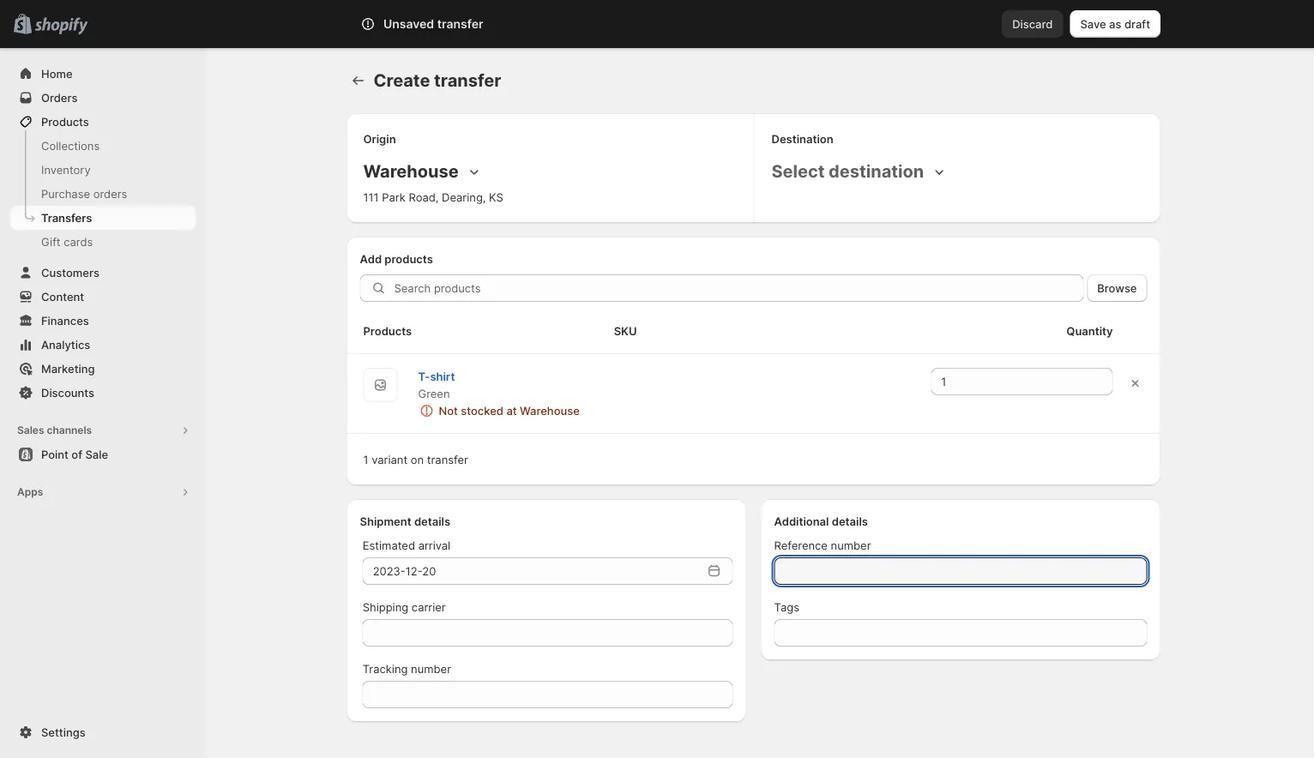 Task type: locate. For each thing, give the bounding box(es) containing it.
stocked
[[461, 404, 504, 417]]

home link
[[10, 62, 196, 86]]

number down additional details
[[831, 539, 871, 552]]

finances
[[41, 314, 89, 327]]

gift
[[41, 235, 61, 248]]

sales
[[17, 424, 44, 437]]

number for reference number
[[831, 539, 871, 552]]

0 vertical spatial transfer
[[437, 17, 484, 31]]

1
[[363, 453, 369, 466]]

products
[[385, 252, 433, 266]]

warehouse up the road, on the left of the page
[[363, 161, 459, 182]]

1 horizontal spatial number
[[831, 539, 871, 552]]

products down add products
[[363, 324, 412, 338]]

None number field
[[931, 368, 1088, 396]]

Estimated arrival text field
[[363, 558, 702, 585]]

arrival
[[418, 539, 451, 552]]

shopify image
[[35, 18, 88, 35]]

search button
[[402, 10, 900, 38]]

orders
[[41, 91, 78, 104]]

number
[[831, 539, 871, 552], [411, 662, 451, 676]]

reference number
[[774, 539, 871, 552]]

sales channels button
[[10, 419, 196, 443]]

reference
[[774, 539, 828, 552]]

1 horizontal spatial details
[[832, 515, 868, 528]]

transfer down search
[[434, 70, 501, 91]]

1 vertical spatial transfer
[[434, 70, 501, 91]]

details
[[414, 515, 451, 528], [832, 515, 868, 528]]

0 vertical spatial warehouse
[[363, 161, 459, 182]]

discard link
[[1002, 10, 1064, 38]]

save
[[1081, 17, 1107, 30]]

shirt
[[430, 370, 455, 383]]

products
[[41, 115, 89, 128], [363, 324, 412, 338]]

details up reference number
[[832, 515, 868, 528]]

transfer for unsaved transfer
[[437, 17, 484, 31]]

1 vertical spatial warehouse
[[520, 404, 580, 417]]

warehouse
[[363, 161, 459, 182], [520, 404, 580, 417]]

transfer for create transfer
[[434, 70, 501, 91]]

warehouse inside dropdown button
[[363, 161, 459, 182]]

111 park road, dearing, ks
[[363, 191, 504, 204]]

point of sale link
[[10, 443, 196, 467]]

inventory
[[41, 163, 91, 176]]

purchase orders
[[41, 187, 127, 200]]

details for additional details
[[832, 515, 868, 528]]

0 horizontal spatial details
[[414, 515, 451, 528]]

transfers link
[[10, 206, 196, 230]]

details up arrival
[[414, 515, 451, 528]]

products up collections
[[41, 115, 89, 128]]

shipment details
[[360, 515, 451, 528]]

create
[[374, 70, 430, 91]]

1 vertical spatial number
[[411, 662, 451, 676]]

111
[[363, 191, 379, 204]]

1 horizontal spatial warehouse
[[520, 404, 580, 417]]

transfer right unsaved
[[437, 17, 484, 31]]

0 horizontal spatial products
[[41, 115, 89, 128]]

on
[[411, 453, 424, 466]]

estimated
[[363, 539, 415, 552]]

shipping carrier
[[363, 601, 446, 614]]

add products
[[360, 252, 433, 266]]

gift cards link
[[10, 230, 196, 254]]

1 vertical spatial products
[[363, 324, 412, 338]]

select destination
[[772, 161, 924, 182]]

marketing link
[[10, 357, 196, 381]]

number right tracking
[[411, 662, 451, 676]]

quantity
[[1067, 324, 1113, 338]]

orders
[[93, 187, 127, 200]]

0 vertical spatial number
[[831, 539, 871, 552]]

2 details from the left
[[832, 515, 868, 528]]

orders link
[[10, 86, 196, 110]]

transfer
[[437, 17, 484, 31], [434, 70, 501, 91], [427, 453, 468, 466]]

discounts link
[[10, 381, 196, 405]]

save as draft
[[1081, 17, 1151, 30]]

0 horizontal spatial number
[[411, 662, 451, 676]]

destination
[[772, 132, 834, 145]]

select
[[772, 161, 825, 182]]

add
[[360, 252, 382, 266]]

sale
[[85, 448, 108, 461]]

tracking number
[[363, 662, 451, 676]]

t-shirt green
[[418, 370, 455, 400]]

customers
[[41, 266, 99, 279]]

variant
[[372, 453, 408, 466]]

2 vertical spatial transfer
[[427, 453, 468, 466]]

estimated arrival
[[363, 539, 451, 552]]

transfer right on
[[427, 453, 468, 466]]

1 details from the left
[[414, 515, 451, 528]]

dearing,
[[442, 191, 486, 204]]

0 horizontal spatial warehouse
[[363, 161, 459, 182]]

shipment
[[360, 515, 412, 528]]

t-
[[418, 370, 430, 383]]

origin
[[363, 132, 396, 145]]

tracking
[[363, 662, 408, 676]]

warehouse right at
[[520, 404, 580, 417]]

1 horizontal spatial products
[[363, 324, 412, 338]]

0 vertical spatial products
[[41, 115, 89, 128]]



Task type: vqa. For each thing, say whether or not it's contained in the screenshot.
tooltip
no



Task type: describe. For each thing, give the bounding box(es) containing it.
t-shirt link
[[418, 370, 455, 383]]

details for shipment details
[[414, 515, 451, 528]]

road,
[[409, 191, 439, 204]]

home
[[41, 67, 73, 80]]

Tracking number text field
[[363, 681, 733, 709]]

Search products text field
[[394, 275, 1084, 302]]

settings
[[41, 726, 86, 739]]

channels
[[47, 424, 92, 437]]

browse button
[[1088, 275, 1148, 302]]

ks
[[489, 191, 504, 204]]

sales channels
[[17, 424, 92, 437]]

discounts
[[41, 386, 94, 399]]

shipping
[[363, 601, 409, 614]]

as
[[1110, 17, 1122, 30]]

at
[[507, 404, 517, 417]]

marketing
[[41, 362, 95, 375]]

draft
[[1125, 17, 1151, 30]]

1 variant on transfer
[[363, 453, 468, 466]]

content link
[[10, 285, 196, 309]]

carrier
[[412, 601, 446, 614]]

search
[[430, 17, 467, 30]]

collections link
[[10, 134, 196, 158]]

Shipping carrier text field
[[363, 620, 733, 647]]

cards
[[64, 235, 93, 248]]

destination
[[829, 161, 924, 182]]

Reference number text field
[[774, 558, 1148, 585]]

additional details
[[774, 515, 868, 528]]

apps button
[[10, 481, 196, 505]]

sku
[[614, 324, 637, 338]]

select destination button
[[768, 158, 952, 185]]

analytics
[[41, 338, 90, 351]]

number for tracking number
[[411, 662, 451, 676]]

save as draft button
[[1070, 10, 1161, 38]]

customers link
[[10, 261, 196, 285]]

not
[[439, 404, 458, 417]]

additional
[[774, 515, 829, 528]]

purchase orders link
[[10, 182, 196, 206]]

point of sale button
[[0, 443, 206, 467]]

unsaved
[[384, 17, 434, 31]]

discard
[[1013, 17, 1053, 30]]

content
[[41, 290, 84, 303]]

products link
[[10, 110, 196, 134]]

gift cards
[[41, 235, 93, 248]]

green
[[418, 387, 450, 400]]

of
[[72, 448, 82, 461]]

transfers
[[41, 211, 92, 224]]

analytics link
[[10, 333, 196, 357]]

create transfer
[[374, 70, 501, 91]]

warehouse button
[[360, 158, 486, 185]]

inventory link
[[10, 158, 196, 182]]

browse
[[1098, 281, 1137, 295]]

point of sale
[[41, 448, 108, 461]]

collections
[[41, 139, 100, 152]]

apps
[[17, 486, 43, 499]]

not stocked at warehouse
[[439, 404, 580, 417]]

unsaved transfer
[[384, 17, 484, 31]]

settings link
[[10, 721, 196, 745]]

park
[[382, 191, 406, 204]]

point
[[41, 448, 69, 461]]

tags
[[774, 601, 800, 614]]

purchase
[[41, 187, 90, 200]]

finances link
[[10, 309, 196, 333]]

Tags text field
[[774, 620, 1148, 647]]



